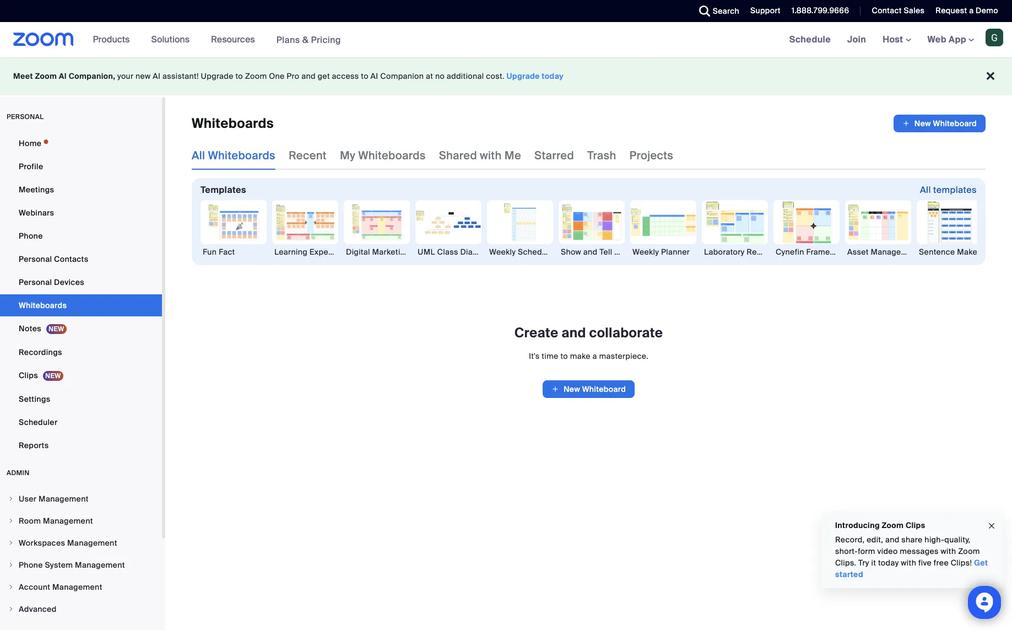 Task type: locate. For each thing, give the bounding box(es) containing it.
with right tell
[[615, 247, 630, 257]]

banner
[[0, 22, 1013, 58]]

0 horizontal spatial schedule
[[518, 247, 554, 257]]

new for add icon
[[915, 119, 932, 128]]

a left twist
[[632, 247, 637, 257]]

new right add image at the bottom right of the page
[[564, 384, 581, 394]]

1 vertical spatial all
[[921, 184, 932, 196]]

1.888.799.9666 button up schedule link
[[792, 6, 850, 15]]

1 horizontal spatial upgrade
[[507, 71, 540, 81]]

1 vertical spatial new whiteboard
[[564, 384, 626, 394]]

schedule down 1.888.799.9666
[[790, 34, 831, 45]]

0 vertical spatial schedule
[[790, 34, 831, 45]]

1 right image from the top
[[8, 518, 14, 524]]

introducing zoom clips
[[836, 520, 926, 530]]

new inside whiteboards application
[[915, 119, 932, 128]]

0 horizontal spatial new
[[564, 384, 581, 394]]

meetings navigation
[[782, 22, 1013, 58]]

0 vertical spatial new
[[915, 119, 932, 128]]

clips up settings in the left of the page
[[19, 371, 38, 380]]

right image for room
[[8, 518, 14, 524]]

weekly for weekly planner
[[633, 247, 660, 257]]

meetings link
[[0, 179, 162, 201]]

0 vertical spatial today
[[542, 71, 564, 81]]

a for show and tell with a twist
[[632, 247, 637, 257]]

0 horizontal spatial clips
[[19, 371, 38, 380]]

personal up personal devices
[[19, 254, 52, 264]]

a for it's time to make a masterpiece.
[[593, 351, 598, 361]]

a inside 'element'
[[632, 247, 637, 257]]

1 upgrade from the left
[[201, 71, 234, 81]]

right image left account
[[8, 584, 14, 590]]

contact
[[872, 6, 902, 15]]

1 vertical spatial a
[[632, 247, 637, 257]]

get
[[975, 558, 989, 568]]

all inside button
[[921, 184, 932, 196]]

phone down webinars
[[19, 231, 43, 241]]

all inside tab list
[[192, 148, 205, 163]]

0 horizontal spatial new whiteboard
[[564, 384, 626, 394]]

fact
[[219, 247, 235, 257]]

account management
[[19, 582, 102, 592]]

zoom up clips!
[[959, 546, 981, 556]]

2 phone from the top
[[19, 560, 43, 570]]

zoom up edit,
[[882, 520, 904, 530]]

0 vertical spatial whiteboard
[[934, 119, 978, 128]]

with inside tabs of all whiteboard page tab list
[[480, 148, 502, 163]]

1 vertical spatial new
[[564, 384, 581, 394]]

upgrade right cost.
[[507, 71, 540, 81]]

0 horizontal spatial to
[[236, 71, 243, 81]]

reports
[[19, 441, 49, 450]]

advanced menu item
[[0, 599, 162, 620]]

companion,
[[69, 71, 115, 81]]

all left templates at the right of the page
[[921, 184, 932, 196]]

devices
[[54, 277, 84, 287]]

1 ai from the left
[[59, 71, 67, 81]]

phone for phone
[[19, 231, 43, 241]]

ai
[[59, 71, 67, 81], [153, 71, 161, 81], [371, 71, 379, 81]]

zoom right meet
[[35, 71, 57, 81]]

my
[[340, 148, 356, 163]]

weekly inside "element"
[[633, 247, 660, 257]]

0 vertical spatial clips
[[19, 371, 38, 380]]

0 vertical spatial new whiteboard button
[[894, 115, 986, 132]]

pro
[[287, 71, 300, 81]]

whiteboard down it's time to make a masterpiece.
[[583, 384, 626, 394]]

whiteboards right my
[[358, 148, 426, 163]]

whiteboard inside application
[[934, 119, 978, 128]]

tabs of all whiteboard page tab list
[[192, 141, 674, 170]]

canvas
[[354, 247, 382, 257], [412, 247, 440, 257]]

1 vertical spatial clips
[[906, 520, 926, 530]]

0 horizontal spatial ai
[[59, 71, 67, 81]]

1 canvas from the left
[[354, 247, 382, 257]]

to
[[236, 71, 243, 81], [361, 71, 369, 81], [561, 351, 568, 361]]

right image left room
[[8, 518, 14, 524]]

clips up share
[[906, 520, 926, 530]]

right image inside room management menu item
[[8, 518, 14, 524]]

right image left the 'workspaces'
[[8, 540, 14, 546]]

weekly planner element
[[631, 246, 697, 257]]

all for all whiteboards
[[192, 148, 205, 163]]

new right add icon
[[915, 119, 932, 128]]

show and tell with a twist
[[561, 247, 658, 257]]

management down room management menu item
[[67, 538, 117, 548]]

with up the free
[[941, 546, 957, 556]]

schedule left the show
[[518, 247, 554, 257]]

clips.
[[836, 558, 857, 568]]

right image inside phone system management menu item
[[8, 562, 14, 568]]

0 horizontal spatial a
[[593, 351, 598, 361]]

1 weekly from the left
[[490, 247, 516, 257]]

personal menu menu
[[0, 132, 162, 458]]

with
[[480, 148, 502, 163], [615, 247, 630, 257], [941, 546, 957, 556], [902, 558, 917, 568]]

5 right image from the top
[[8, 606, 14, 613]]

with left me
[[480, 148, 502, 163]]

new whiteboard right add icon
[[915, 119, 978, 128]]

whiteboard for add icon
[[934, 119, 978, 128]]

sentence maker element
[[917, 246, 984, 257]]

framework
[[807, 247, 848, 257]]

right image left advanced
[[8, 606, 14, 613]]

zoom left one
[[245, 71, 267, 81]]

0 horizontal spatial whiteboard
[[583, 384, 626, 394]]

host button
[[883, 34, 912, 45]]

all up templates
[[192, 148, 205, 163]]

uml class diagram button
[[416, 200, 492, 257]]

right image inside account management menu item
[[8, 584, 14, 590]]

0 vertical spatial phone
[[19, 231, 43, 241]]

1 vertical spatial personal
[[19, 277, 52, 287]]

1 personal from the top
[[19, 254, 52, 264]]

1 vertical spatial today
[[879, 558, 900, 568]]

and left tell
[[584, 247, 598, 257]]

0 horizontal spatial canvas
[[354, 247, 382, 257]]

0 vertical spatial a
[[970, 6, 974, 15]]

request a demo link
[[928, 0, 1013, 22], [936, 6, 999, 15]]

2 vertical spatial a
[[593, 351, 598, 361]]

1 horizontal spatial new
[[915, 119, 932, 128]]

product information navigation
[[85, 22, 350, 58]]

report
[[747, 247, 773, 257]]

management down phone system management menu item
[[52, 582, 102, 592]]

get started link
[[836, 558, 989, 579]]

0 horizontal spatial today
[[542, 71, 564, 81]]

right image
[[8, 518, 14, 524], [8, 540, 14, 546], [8, 562, 14, 568], [8, 584, 14, 590], [8, 606, 14, 613]]

admin menu menu
[[0, 488, 162, 621]]

new whiteboard for add icon
[[915, 119, 978, 128]]

personal for personal contacts
[[19, 254, 52, 264]]

right image for account
[[8, 584, 14, 590]]

contact sales link
[[864, 0, 928, 22], [872, 6, 925, 15]]

web app
[[928, 34, 967, 45]]

and
[[302, 71, 316, 81], [584, 247, 598, 257], [562, 324, 586, 341], [886, 535, 900, 545]]

join
[[848, 34, 867, 45]]

2 weekly from the left
[[633, 247, 660, 257]]

1 horizontal spatial whiteboard
[[934, 119, 978, 128]]

phone up account
[[19, 560, 43, 570]]

1 vertical spatial schedule
[[518, 247, 554, 257]]

products
[[93, 34, 130, 45]]

2 right image from the top
[[8, 540, 14, 546]]

management up the workspaces management
[[43, 516, 93, 526]]

whiteboards application
[[192, 115, 986, 132]]

sales
[[904, 6, 925, 15]]

3 right image from the top
[[8, 562, 14, 568]]

whiteboards up all whiteboards
[[192, 115, 274, 132]]

1 horizontal spatial weekly
[[633, 247, 660, 257]]

management inside button
[[871, 247, 921, 257]]

time
[[542, 351, 559, 361]]

all templates button
[[921, 181, 978, 199]]

workspaces
[[19, 538, 65, 548]]

high-
[[925, 535, 945, 545]]

cynefin framework element
[[774, 246, 848, 257]]

management inside menu item
[[43, 516, 93, 526]]

2 horizontal spatial a
[[970, 6, 974, 15]]

record, edit, and share high-quality, short-form video messages with zoom clips. try it today with five free clips!
[[836, 535, 981, 568]]

to right access
[[361, 71, 369, 81]]

1 horizontal spatial ai
[[153, 71, 161, 81]]

a left demo
[[970, 6, 974, 15]]

1 vertical spatial new whiteboard button
[[543, 380, 635, 398]]

support link
[[743, 0, 784, 22], [751, 6, 781, 15]]

1 horizontal spatial new whiteboard
[[915, 119, 978, 128]]

1 horizontal spatial all
[[921, 184, 932, 196]]

show and tell with a twist button
[[559, 200, 658, 257]]

short-
[[836, 546, 859, 556]]

right image left system
[[8, 562, 14, 568]]

4 right image from the top
[[8, 584, 14, 590]]

contact sales
[[872, 6, 925, 15]]

2 horizontal spatial ai
[[371, 71, 379, 81]]

five
[[919, 558, 932, 568]]

1 horizontal spatial today
[[879, 558, 900, 568]]

management right asset
[[871, 247, 921, 257]]

2 canvas from the left
[[412, 247, 440, 257]]

whiteboard right add icon
[[934, 119, 978, 128]]

personal for personal devices
[[19, 277, 52, 287]]

personal down personal contacts
[[19, 277, 52, 287]]

plans & pricing link
[[277, 34, 341, 45], [277, 34, 341, 45]]

diagram
[[461, 247, 492, 257]]

clips link
[[0, 364, 162, 387]]

to down resources 'dropdown button'
[[236, 71, 243, 81]]

contacts
[[54, 254, 88, 264]]

canvas for learning experience canvas
[[354, 247, 382, 257]]

one
[[269, 71, 285, 81]]

0 vertical spatial personal
[[19, 254, 52, 264]]

phone system management menu item
[[0, 555, 162, 576]]

trash
[[588, 148, 617, 163]]

share
[[902, 535, 923, 545]]

search
[[713, 6, 740, 16]]

ai left companion
[[371, 71, 379, 81]]

2 personal from the top
[[19, 277, 52, 287]]

cynefin
[[776, 247, 805, 257]]

1 phone from the top
[[19, 231, 43, 241]]

new
[[915, 119, 932, 128], [564, 384, 581, 394]]

ai right new
[[153, 71, 161, 81]]

try
[[859, 558, 870, 568]]

assistant!
[[163, 71, 199, 81]]

whiteboards inside application
[[192, 115, 274, 132]]

zoom
[[35, 71, 57, 81], [245, 71, 267, 81], [882, 520, 904, 530], [959, 546, 981, 556]]

to right time
[[561, 351, 568, 361]]

settings
[[19, 394, 50, 404]]

home link
[[0, 132, 162, 154]]

1 vertical spatial whiteboard
[[583, 384, 626, 394]]

asset management element
[[846, 246, 921, 257]]

1 horizontal spatial canvas
[[412, 247, 440, 257]]

no
[[436, 71, 445, 81]]

join link
[[840, 22, 875, 57]]

a right make at right
[[593, 351, 598, 361]]

zoom inside record, edit, and share high-quality, short-form video messages with zoom clips. try it today with five free clips!
[[959, 546, 981, 556]]

web
[[928, 34, 947, 45]]

close image
[[988, 520, 997, 532]]

new whiteboard for add image at the bottom right of the page
[[564, 384, 626, 394]]

management for workspaces management
[[67, 538, 117, 548]]

0 horizontal spatial upgrade
[[201, 71, 234, 81]]

new whiteboard down it's time to make a masterpiece.
[[564, 384, 626, 394]]

and left get
[[302, 71, 316, 81]]

phone
[[19, 231, 43, 241], [19, 560, 43, 570]]

and inside record, edit, and share high-quality, short-form video messages with zoom clips. try it today with five free clips!
[[886, 535, 900, 545]]

asset
[[848, 247, 869, 257]]

reports link
[[0, 434, 162, 457]]

weekly planner
[[633, 247, 690, 257]]

free
[[934, 558, 949, 568]]

1 vertical spatial phone
[[19, 560, 43, 570]]

0 horizontal spatial all
[[192, 148, 205, 163]]

recordings link
[[0, 341, 162, 363]]

fun fact element
[[201, 246, 267, 257]]

digital marketing canvas element
[[344, 246, 440, 257]]

whiteboards down personal devices
[[19, 300, 67, 310]]

zoom logo image
[[13, 33, 74, 46]]

0 vertical spatial all
[[192, 148, 205, 163]]

0 vertical spatial new whiteboard
[[915, 119, 978, 128]]

1 horizontal spatial schedule
[[790, 34, 831, 45]]

management up "room management"
[[39, 494, 89, 504]]

upgrade down product information 'navigation'
[[201, 71, 234, 81]]

weekly
[[490, 247, 516, 257], [633, 247, 660, 257]]

web app button
[[928, 34, 975, 45]]

0 horizontal spatial new whiteboard button
[[543, 380, 635, 398]]

account management menu item
[[0, 577, 162, 598]]

phone inside 'personal menu' menu
[[19, 231, 43, 241]]

right image inside workspaces management menu item
[[8, 540, 14, 546]]

and up make at right
[[562, 324, 586, 341]]

phone inside menu item
[[19, 560, 43, 570]]

meet zoom ai companion, footer
[[0, 57, 1013, 95]]

0 horizontal spatial weekly
[[490, 247, 516, 257]]

and up video
[[886, 535, 900, 545]]

get started
[[836, 558, 989, 579]]

new whiteboard inside whiteboards application
[[915, 119, 978, 128]]

1 horizontal spatial a
[[632, 247, 637, 257]]

ai left companion,
[[59, 71, 67, 81]]

twist
[[639, 247, 658, 257]]

1.888.799.9666 button
[[784, 0, 853, 22], [792, 6, 850, 15]]

meetings
[[19, 185, 54, 195]]

a
[[970, 6, 974, 15], [632, 247, 637, 257], [593, 351, 598, 361]]



Task type: vqa. For each thing, say whether or not it's contained in the screenshot.
Whiteboard within 'application'
yes



Task type: describe. For each thing, give the bounding box(es) containing it.
it's time to make a masterpiece.
[[529, 351, 649, 361]]

new
[[136, 71, 151, 81]]

cynefin framework button
[[774, 200, 848, 257]]

system
[[45, 560, 73, 570]]

it
[[872, 558, 877, 568]]

weekly schedule button
[[487, 200, 554, 257]]

2 ai from the left
[[153, 71, 161, 81]]

companion
[[381, 71, 424, 81]]

digital
[[346, 247, 370, 257]]

upgrade today link
[[507, 71, 564, 81]]

account
[[19, 582, 50, 592]]

meet
[[13, 71, 33, 81]]

resources button
[[211, 22, 260, 57]]

form
[[859, 546, 876, 556]]

plans & pricing
[[277, 34, 341, 45]]

today inside record, edit, and share high-quality, short-form video messages with zoom clips. try it today with five free clips!
[[879, 558, 900, 568]]

phone link
[[0, 225, 162, 247]]

edit,
[[867, 535, 884, 545]]

maker
[[958, 247, 981, 257]]

sentence maker button
[[917, 200, 984, 257]]

management for room management
[[43, 516, 93, 526]]

video
[[878, 546, 898, 556]]

whiteboards inside 'personal menu' menu
[[19, 300, 67, 310]]

scheduler link
[[0, 411, 162, 433]]

marketing
[[372, 247, 410, 257]]

user management menu item
[[0, 488, 162, 509]]

learning experience canvas
[[275, 247, 382, 257]]

cost.
[[486, 71, 505, 81]]

room
[[19, 516, 41, 526]]

resources
[[211, 34, 255, 45]]

1 horizontal spatial clips
[[906, 520, 926, 530]]

user management
[[19, 494, 89, 504]]

introducing
[[836, 520, 880, 530]]

banner containing products
[[0, 22, 1013, 58]]

new for add image at the bottom right of the page
[[564, 384, 581, 394]]

your
[[117, 71, 134, 81]]

make
[[570, 351, 591, 361]]

whiteboards up templates
[[208, 148, 276, 163]]

clips!
[[952, 558, 973, 568]]

management for asset management
[[871, 247, 921, 257]]

webinars
[[19, 208, 54, 218]]

profile
[[19, 162, 43, 171]]

meet zoom ai companion, your new ai assistant! upgrade to zoom one pro and get access to ai companion at no additional cost. upgrade today
[[13, 71, 564, 81]]

fun
[[203, 247, 217, 257]]

with down messages
[[902, 558, 917, 568]]

&
[[303, 34, 309, 45]]

sentence maker
[[920, 247, 981, 257]]

2 horizontal spatial to
[[561, 351, 568, 361]]

learning experience canvas element
[[272, 246, 382, 257]]

digital marketing canvas button
[[344, 200, 440, 257]]

today inside meet zoom ai companion, footer
[[542, 71, 564, 81]]

personal
[[7, 112, 44, 121]]

solutions
[[151, 34, 190, 45]]

canvas for digital marketing canvas
[[412, 247, 440, 257]]

1.888.799.9666
[[792, 6, 850, 15]]

quality,
[[945, 535, 971, 545]]

weekly schedule
[[490, 247, 554, 257]]

phone for phone system management
[[19, 560, 43, 570]]

fun fact button
[[201, 200, 267, 257]]

webinars link
[[0, 202, 162, 224]]

starred
[[535, 148, 575, 163]]

learning experience canvas button
[[272, 200, 382, 257]]

uml class diagram element
[[416, 246, 492, 257]]

templates
[[934, 184, 978, 196]]

get
[[318, 71, 330, 81]]

right image for phone
[[8, 562, 14, 568]]

schedule inside button
[[518, 247, 554, 257]]

additional
[[447, 71, 484, 81]]

1 horizontal spatial new whiteboard button
[[894, 115, 986, 132]]

fun fact
[[203, 247, 235, 257]]

cynefin framework
[[776, 247, 848, 257]]

add image
[[903, 118, 911, 129]]

right image
[[8, 496, 14, 502]]

schedule inside meetings "navigation"
[[790, 34, 831, 45]]

solutions button
[[151, 22, 195, 57]]

scheduler
[[19, 417, 58, 427]]

room management
[[19, 516, 93, 526]]

all templates
[[921, 184, 978, 196]]

room management menu item
[[0, 511, 162, 532]]

settings link
[[0, 388, 162, 410]]

products button
[[93, 22, 135, 57]]

weekly planner button
[[631, 200, 697, 257]]

laboratory report
[[705, 247, 773, 257]]

templates
[[201, 184, 246, 196]]

all for all templates
[[921, 184, 932, 196]]

clips inside 'personal menu' menu
[[19, 371, 38, 380]]

shared with me
[[439, 148, 522, 163]]

asset management button
[[846, 200, 921, 257]]

weekly schedule element
[[487, 246, 554, 257]]

weekly for weekly schedule
[[490, 247, 516, 257]]

create and collaborate
[[515, 324, 663, 341]]

laboratory report element
[[702, 246, 773, 257]]

right image for workspaces
[[8, 540, 14, 546]]

management for user management
[[39, 494, 89, 504]]

with inside 'element'
[[615, 247, 630, 257]]

add image
[[552, 384, 560, 395]]

and inside show and tell with a twist 'element'
[[584, 247, 598, 257]]

asset management
[[848, 247, 921, 257]]

workspaces management
[[19, 538, 117, 548]]

management up account management menu item
[[75, 560, 125, 570]]

2 upgrade from the left
[[507, 71, 540, 81]]

projects
[[630, 148, 674, 163]]

whiteboard for add image at the bottom right of the page
[[583, 384, 626, 394]]

sentence
[[920, 247, 956, 257]]

profile picture image
[[986, 29, 1004, 46]]

it's
[[529, 351, 540, 361]]

schedule link
[[782, 22, 840, 57]]

me
[[505, 148, 522, 163]]

right image inside advanced menu item
[[8, 606, 14, 613]]

app
[[949, 34, 967, 45]]

and inside meet zoom ai companion, footer
[[302, 71, 316, 81]]

3 ai from the left
[[371, 71, 379, 81]]

request
[[936, 6, 968, 15]]

learning
[[275, 247, 308, 257]]

host
[[883, 34, 906, 45]]

management for account management
[[52, 582, 102, 592]]

1 horizontal spatial to
[[361, 71, 369, 81]]

laboratory report button
[[702, 200, 773, 257]]

whiteboards link
[[0, 294, 162, 316]]

show and tell with a twist element
[[559, 246, 658, 257]]

1.888.799.9666 button up join
[[784, 0, 853, 22]]

workspaces management menu item
[[0, 533, 162, 554]]

at
[[426, 71, 433, 81]]

experience
[[310, 247, 352, 257]]

digital marketing canvas
[[346, 247, 440, 257]]



